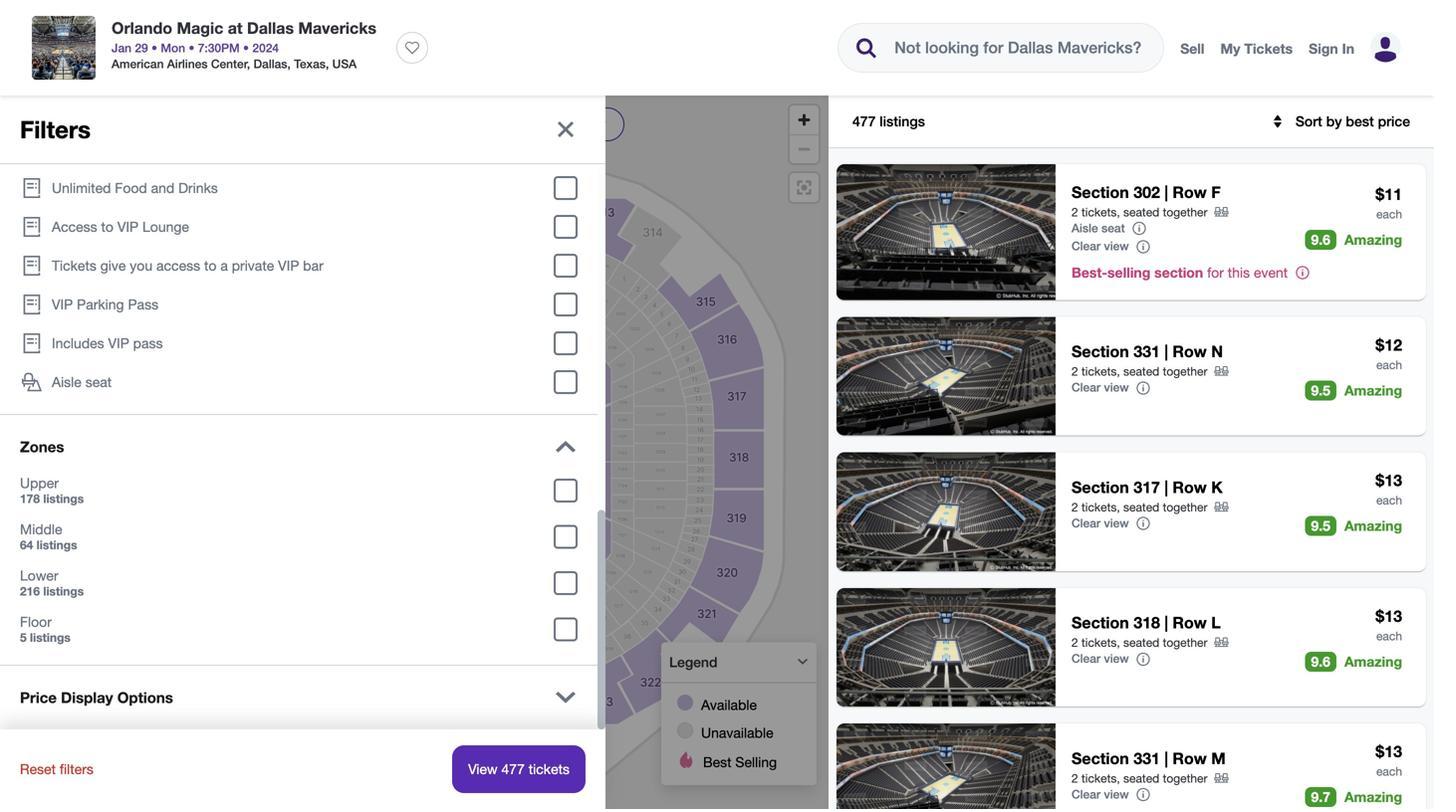 Task type: locate. For each thing, give the bounding box(es) containing it.
view down section 331 | row m
[[1104, 788, 1129, 802]]

k
[[1211, 478, 1223, 497]]

clear down section 317 | row k
[[1072, 516, 1101, 530]]

aisle
[[1072, 221, 1098, 235], [52, 374, 81, 390]]

, left dallas,
[[247, 57, 250, 71]]

477 listings
[[853, 113, 925, 129]]

3 seated from the top
[[1123, 500, 1160, 514]]

section for section 318 | row l
[[1072, 614, 1129, 633]]

5 together from the top
[[1163, 772, 1208, 786]]

2 row from the top
[[1173, 342, 1207, 361]]

floor
[[20, 614, 52, 630]]

$13
[[1376, 471, 1402, 490], [1376, 607, 1402, 626], [1376, 742, 1402, 761]]

4 2 tickets , seated together from the top
[[1072, 636, 1208, 650]]

listings inside the "middle 64 listings"
[[37, 538, 77, 552]]

tooltip image
[[1131, 221, 1147, 237], [1295, 265, 1311, 281], [1135, 380, 1151, 396], [1135, 787, 1151, 803]]

, for section 331 | row m
[[1117, 772, 1120, 786]]

5 view from seat image from the top
[[837, 724, 1056, 810]]

1 tooltip image from the top
[[1135, 239, 1151, 255]]

tickets right my
[[1244, 40, 1293, 57]]

2 for section 302 | row f
[[1072, 205, 1078, 219]]

0 vertical spatial 9.6
[[1311, 232, 1330, 248]]

2 tooltip image from the top
[[1135, 516, 1151, 532]]

in
[[1342, 40, 1354, 57]]

1 vertical spatial to
[[204, 257, 217, 274]]

5 amazing from the top
[[1344, 789, 1402, 806]]

together for | row l
[[1163, 636, 1208, 650]]

2 up best-
[[1072, 205, 1078, 219]]

section 302 | row f
[[1072, 183, 1221, 202]]

best selling
[[703, 754, 777, 771]]

clear view up best-
[[1072, 239, 1129, 253]]

to right access
[[101, 219, 114, 235]]

1 vertical spatial 9.5
[[1311, 518, 1330, 534]]

2 clear from the top
[[1072, 381, 1101, 395]]

1 331 from the top
[[1134, 342, 1160, 361]]

aisle seat up best-
[[1072, 221, 1125, 235]]

2 • from the left
[[189, 41, 195, 55]]

4 view from seat image from the top
[[837, 588, 1056, 707]]

clear view down section 317 | row k
[[1072, 516, 1129, 530]]

5 section from the top
[[1072, 749, 1129, 768]]

9.6 for $13
[[1311, 654, 1330, 670]]

tickets for section 317 | row k
[[1082, 500, 1117, 514]]

clear down section 331 | row m
[[1072, 788, 1101, 802]]

vip left bar
[[278, 257, 299, 274]]

clear down section 318 | row l
[[1072, 652, 1101, 666]]

listings down upper
[[43, 492, 84, 506]]

lower 216 listings
[[20, 568, 84, 599]]

seat down includes vip pass
[[85, 374, 112, 390]]

0 vertical spatial zones
[[544, 116, 584, 132]]

3 2 from the top
[[1072, 500, 1078, 514]]

vip left parking
[[52, 296, 73, 313]]

2 tickets , seated together down section 302 | row f
[[1072, 205, 1208, 219]]

aisle down includes at the left
[[52, 374, 81, 390]]

2 $13 from the top
[[1376, 607, 1402, 626]]

2
[[1072, 205, 1078, 219], [1072, 365, 1078, 379], [1072, 500, 1078, 514], [1072, 636, 1078, 650], [1072, 772, 1078, 786]]

tickets down access
[[52, 257, 96, 274]]

2 tickets , seated together down section 318 | row l
[[1072, 636, 1208, 650]]

together down section 318 | row l
[[1163, 636, 1208, 650]]

amazing for section 318 | row l
[[1344, 654, 1402, 670]]

view for | row l
[[1104, 652, 1129, 666]]

0 vertical spatial $13
[[1376, 471, 1402, 490]]

4 amazing from the top
[[1344, 654, 1402, 670]]

together down section 331 | row m
[[1163, 772, 1208, 786]]

1 row from the top
[[1173, 183, 1207, 202]]

view from seat image for section 331 | row m
[[837, 724, 1056, 810]]

1 together from the top
[[1163, 205, 1208, 219]]

, down section 302 | row f
[[1117, 205, 1120, 219]]

clear view down section 331 | row m
[[1072, 788, 1129, 802]]

2 view from the top
[[1104, 381, 1129, 395]]

5 clear from the top
[[1072, 788, 1101, 802]]

listings down lower
[[43, 585, 84, 599]]

0 horizontal spatial zones
[[20, 438, 64, 456]]

5 row from the top
[[1173, 749, 1207, 768]]

| left n
[[1165, 342, 1168, 361]]

2 clear view from the top
[[1072, 381, 1129, 395]]

tickets for section 318 | row l
[[1082, 636, 1117, 650]]

0 vertical spatial aisle
[[1072, 221, 1098, 235]]

2 seated from the top
[[1123, 365, 1160, 379]]

| for | row f
[[1165, 183, 1168, 202]]

view down section 317 | row k
[[1104, 516, 1129, 530]]

0 vertical spatial 331
[[1134, 342, 1160, 361]]

row left n
[[1173, 342, 1207, 361]]

4 clear view from the top
[[1072, 652, 1129, 666]]

available
[[701, 697, 757, 714]]

together down section 317 | row k
[[1163, 500, 1208, 514]]

1 horizontal spatial •
[[189, 41, 195, 55]]

4 seated from the top
[[1123, 636, 1160, 650]]

tickets down section 317 | row k
[[1082, 500, 1117, 514]]

seated down the "317"
[[1123, 500, 1160, 514]]

lower
[[20, 568, 58, 584]]

seated for | row n
[[1123, 365, 1160, 379]]

5 each from the top
[[1376, 765, 1402, 779]]

by
[[1326, 113, 1342, 129]]

listings right the zoom in image
[[880, 113, 925, 129]]

tooltip image up the best-selling section
[[1135, 239, 1151, 255]]

1 | from the top
[[1165, 183, 1168, 202]]

clear for section 317 | row k
[[1072, 516, 1101, 530]]

331 left n
[[1134, 342, 1160, 361]]

477 right the zoom in image
[[853, 113, 876, 129]]

clear
[[1072, 239, 1101, 253], [1072, 381, 1101, 395], [1072, 516, 1101, 530], [1072, 652, 1101, 666], [1072, 788, 1101, 802]]

parking
[[77, 296, 124, 313]]

331 left m
[[1134, 749, 1160, 768]]

2 vertical spatial tooltip image
[[1135, 652, 1151, 668]]

options
[[117, 689, 173, 707]]

1 each from the top
[[1376, 207, 1402, 221]]

1 vertical spatial tooltip image
[[1135, 516, 1151, 532]]

tickets inside button
[[529, 761, 570, 778]]

view from seat image for section 317 | row k
[[837, 453, 1056, 571]]

5 | from the top
[[1165, 749, 1168, 768]]

view up selling
[[1104, 239, 1129, 253]]

1 vertical spatial $13
[[1376, 607, 1402, 626]]

row for f
[[1173, 183, 1207, 202]]

, down section 317 | row k
[[1117, 500, 1120, 514]]

seat
[[1102, 221, 1125, 235], [85, 374, 112, 390]]

2 down section 318 | row l
[[1072, 636, 1078, 650]]

filters
[[20, 115, 91, 143], [63, 116, 102, 132]]

0 horizontal spatial aisle
[[52, 374, 81, 390]]

• left 2024
[[243, 41, 249, 55]]

2 | from the top
[[1165, 342, 1168, 361]]

row left f on the top of page
[[1173, 183, 1207, 202]]

3 $13 from the top
[[1376, 742, 1402, 761]]

selling
[[735, 754, 777, 771]]

4 | from the top
[[1165, 614, 1168, 633]]

5 clear view from the top
[[1072, 788, 1129, 802]]

2 down section 331 | row m
[[1072, 772, 1078, 786]]

4 each from the top
[[1376, 629, 1402, 643]]

3 section from the top
[[1072, 478, 1129, 497]]

, for section 331 | row n
[[1117, 365, 1120, 379]]

listings inside floor 5 listings
[[30, 631, 71, 645]]

tickets down section 331 | row m
[[1082, 772, 1117, 786]]

middle 64 listings
[[20, 521, 77, 552]]

1 $13 from the top
[[1376, 471, 1402, 490]]

| right the 318 at the bottom right
[[1165, 614, 1168, 633]]

reset
[[20, 761, 56, 778]]

, for section 317 | row k
[[1117, 500, 1120, 514]]

view down section 331 | row n
[[1104, 381, 1129, 395]]

4 section from the top
[[1072, 614, 1129, 633]]

1 seated from the top
[[1123, 205, 1160, 219]]

view down section 318 | row l
[[1104, 652, 1129, 666]]

filters button
[[20, 108, 119, 141]]

row for n
[[1173, 342, 1207, 361]]

2 vertical spatial $13
[[1376, 742, 1402, 761]]

1 section from the top
[[1072, 183, 1129, 202]]

3 each from the top
[[1376, 494, 1402, 507]]

amazing
[[1344, 232, 1402, 248], [1344, 382, 1402, 399], [1344, 518, 1402, 534], [1344, 654, 1402, 670], [1344, 789, 1402, 806]]

3 clear from the top
[[1072, 516, 1101, 530]]

0 horizontal spatial aisle seat
[[52, 374, 112, 390]]

3 together from the top
[[1163, 500, 1208, 514]]

seated down section 331 | row m
[[1123, 772, 1160, 786]]

tickets down section 318 | row l
[[1082, 636, 1117, 650]]

4 2 from the top
[[1072, 636, 1078, 650]]

listings inside lower 216 listings
[[43, 585, 84, 599]]

2 each from the top
[[1376, 358, 1402, 372]]

0 vertical spatial aisle seat
[[1072, 221, 1125, 235]]

318
[[1134, 614, 1160, 633]]

clear view down section 331 | row n
[[1072, 381, 1129, 395]]

seated down section 302 | row f
[[1123, 205, 1160, 219]]

4 together from the top
[[1163, 636, 1208, 650]]

1 vertical spatial 331
[[1134, 749, 1160, 768]]

clear up best-
[[1072, 239, 1101, 253]]

seated down section 331 | row n
[[1123, 365, 1160, 379]]

Not looking for Dallas Mavericks? search field
[[879, 24, 1160, 72]]

section 331 | row m
[[1072, 749, 1226, 768]]

seat up selling
[[1102, 221, 1125, 235]]

tooltip image
[[1135, 239, 1151, 255], [1135, 516, 1151, 532], [1135, 652, 1151, 668]]

1 9.6 from the top
[[1311, 232, 1330, 248]]

1 vertical spatial zones
[[20, 438, 64, 456]]

dallas mavericks tickets image
[[32, 16, 96, 80]]

clear view for section 331 | row n
[[1072, 381, 1129, 395]]

1 horizontal spatial zones
[[544, 116, 584, 132]]

1 horizontal spatial 477
[[853, 113, 876, 129]]

listings
[[880, 113, 925, 129], [43, 492, 84, 506], [37, 538, 77, 552], [43, 585, 84, 599], [30, 631, 71, 645]]

3 | from the top
[[1165, 478, 1168, 497]]

477
[[853, 113, 876, 129], [501, 761, 525, 778]]

5 2 from the top
[[1072, 772, 1078, 786]]

64
[[20, 538, 33, 552]]

sign in link
[[1309, 40, 1354, 57]]

give
[[100, 257, 126, 274]]

view from seat image
[[837, 164, 1056, 300], [837, 317, 1056, 436], [837, 453, 1056, 571], [837, 588, 1056, 707], [837, 724, 1056, 810]]

2 together from the top
[[1163, 365, 1208, 379]]

to left a
[[204, 257, 217, 274]]

tickets down section 302 | row f
[[1082, 205, 1117, 219]]

1 horizontal spatial aisle seat
[[1072, 221, 1125, 235]]

2 section from the top
[[1072, 342, 1129, 361]]

view
[[1104, 239, 1129, 253], [1104, 381, 1129, 395], [1104, 516, 1129, 530], [1104, 652, 1129, 666], [1104, 788, 1129, 802]]

0 horizontal spatial to
[[101, 219, 114, 235]]

each
[[1376, 207, 1402, 221], [1376, 358, 1402, 372], [1376, 494, 1402, 507], [1376, 629, 1402, 643], [1376, 765, 1402, 779]]

3 amazing from the top
[[1344, 518, 1402, 534]]

clear down section 331 | row n
[[1072, 381, 1101, 395]]

event
[[1254, 264, 1288, 281]]

1 horizontal spatial seat
[[1102, 221, 1125, 235]]

4 view from the top
[[1104, 652, 1129, 666]]

2 2 from the top
[[1072, 365, 1078, 379]]

1 vertical spatial 477
[[501, 761, 525, 778]]

unavailable
[[701, 725, 773, 741]]

2 9.6 from the top
[[1311, 654, 1330, 670]]

tooltip image down section 318 | row l
[[1135, 652, 1151, 668]]

to
[[101, 219, 114, 235], [204, 257, 217, 274]]

•
[[151, 41, 157, 55], [189, 41, 195, 55], [243, 41, 249, 55]]

9.7
[[1311, 789, 1330, 806]]

3 view from the top
[[1104, 516, 1129, 530]]

2 down section 317 | row k
[[1072, 500, 1078, 514]]

2 horizontal spatial •
[[243, 41, 249, 55]]

vip
[[117, 219, 139, 235], [278, 257, 299, 274], [52, 296, 73, 313], [108, 335, 129, 352]]

3 clear view from the top
[[1072, 516, 1129, 530]]

tooltip image down the "317"
[[1135, 516, 1151, 532]]

4 clear from the top
[[1072, 652, 1101, 666]]

, down section 331 | row n
[[1117, 365, 1120, 379]]

zones
[[544, 116, 584, 132], [20, 438, 64, 456]]

clear for section 331 | row n
[[1072, 381, 1101, 395]]

1 horizontal spatial to
[[204, 257, 217, 274]]

2 9.5 from the top
[[1311, 518, 1330, 534]]

listings down middle
[[37, 538, 77, 552]]

|
[[1165, 183, 1168, 202], [1165, 342, 1168, 361], [1165, 478, 1168, 497], [1165, 614, 1168, 633], [1165, 749, 1168, 768]]

aisle up best-
[[1072, 221, 1098, 235]]

• right 29
[[151, 41, 157, 55]]

2 tickets , seated together down section 331 | row m
[[1072, 772, 1208, 786]]

5 view from the top
[[1104, 788, 1129, 802]]

usa
[[332, 57, 357, 71]]

listings inside upper 178 listings
[[43, 492, 84, 506]]

zones inside button
[[544, 116, 584, 132]]

n
[[1211, 342, 1223, 361]]

unlimited food and drinks
[[52, 180, 218, 196]]

together down section 302 | row f
[[1163, 205, 1208, 219]]

3 view from seat image from the top
[[837, 453, 1056, 571]]

477 right view
[[501, 761, 525, 778]]

row for l
[[1173, 614, 1207, 633]]

5 2 tickets , seated together from the top
[[1072, 772, 1208, 786]]

1 9.5 from the top
[[1311, 382, 1330, 399]]

$13 for | row k
[[1376, 471, 1402, 490]]

331 for | row m
[[1134, 749, 1160, 768]]

, down section 331 | row m
[[1117, 772, 1120, 786]]

2 2 tickets , seated together from the top
[[1072, 365, 1208, 379]]

| right the "317"
[[1165, 478, 1168, 497]]

1 amazing from the top
[[1344, 232, 1402, 248]]

section
[[1154, 264, 1203, 281]]

amazing for section 317 | row k
[[1344, 518, 1402, 534]]

each for l
[[1376, 629, 1402, 643]]

0 horizontal spatial seat
[[85, 374, 112, 390]]

4 row from the top
[[1173, 614, 1207, 633]]

| left m
[[1165, 749, 1168, 768]]

2 tickets , seated together for | row m
[[1072, 772, 1208, 786]]

a
[[220, 257, 228, 274]]

0 horizontal spatial 477
[[501, 761, 525, 778]]

best-selling section
[[1072, 264, 1203, 281]]

pass
[[133, 335, 163, 352]]

2 amazing from the top
[[1344, 382, 1402, 399]]

access to vip lounge
[[52, 219, 189, 235]]

5 seated from the top
[[1123, 772, 1160, 786]]

0 vertical spatial 9.5
[[1311, 382, 1330, 399]]

zones button
[[527, 108, 624, 141]]

view for | row m
[[1104, 788, 1129, 802]]

aisle seat down includes at the left
[[52, 374, 112, 390]]

1 clear from the top
[[1072, 239, 1101, 253]]

tickets down section 331 | row n
[[1082, 365, 1117, 379]]

3 tooltip image from the top
[[1135, 652, 1151, 668]]

$13 for | row m
[[1376, 742, 1402, 761]]

0 horizontal spatial •
[[151, 41, 157, 55]]

| for | row k
[[1165, 478, 1168, 497]]

row
[[1173, 183, 1207, 202], [1173, 342, 1207, 361], [1173, 478, 1207, 497], [1173, 614, 1207, 633], [1173, 749, 1207, 768]]

477 inside view 477 tickets button
[[501, 761, 525, 778]]

0 horizontal spatial tickets
[[52, 257, 96, 274]]

331 for | row n
[[1134, 342, 1160, 361]]

3 row from the top
[[1173, 478, 1207, 497]]

, down section 318 | row l
[[1117, 636, 1120, 650]]

1 view from seat image from the top
[[837, 164, 1056, 300]]

clear for section 318 | row l
[[1072, 652, 1101, 666]]

each for k
[[1376, 494, 1402, 507]]

| right the 302
[[1165, 183, 1168, 202]]

map region
[[0, 96, 829, 810]]

3 2 tickets , seated together from the top
[[1072, 500, 1208, 514]]

1 horizontal spatial tickets
[[1244, 40, 1293, 57]]

2 for section 318 | row l
[[1072, 636, 1078, 650]]

| for | row m
[[1165, 749, 1168, 768]]

zoom in image
[[790, 106, 819, 134]]

1 vertical spatial 9.6
[[1311, 654, 1330, 670]]

aisle seat
[[1072, 221, 1125, 235], [52, 374, 112, 390]]

1 horizontal spatial aisle
[[1072, 221, 1098, 235]]

view 477 tickets
[[468, 761, 570, 778]]

tickets for section 331 | row m
[[1082, 772, 1117, 786]]

my
[[1221, 40, 1240, 57]]

1 clear view from the top
[[1072, 239, 1129, 253]]

2 down section 331 | row n
[[1072, 365, 1078, 379]]

2 tickets , seated together down section 331 | row n
[[1072, 365, 1208, 379]]

1 2 tickets , seated together from the top
[[1072, 205, 1208, 219]]

together down section 331 | row n
[[1163, 365, 1208, 379]]

row left k
[[1173, 478, 1207, 497]]

9.6 for $11
[[1311, 232, 1330, 248]]

american airlines center link
[[112, 57, 247, 71]]

1 2 from the top
[[1072, 205, 1078, 219]]

each for n
[[1376, 358, 1402, 372]]

listings down floor
[[30, 631, 71, 645]]

2 tickets , seated together down the "317"
[[1072, 500, 1208, 514]]

0 vertical spatial tooltip image
[[1135, 239, 1151, 255]]

clear view for section 318 | row l
[[1072, 652, 1129, 666]]

• up airlines
[[189, 41, 195, 55]]

3 • from the left
[[243, 41, 249, 55]]

clear view down section 318 | row l
[[1072, 652, 1129, 666]]

lounge
[[142, 219, 189, 235]]

amazing for section 331 | row m
[[1344, 789, 1402, 806]]

upper 178 listings
[[20, 475, 84, 506]]

best-
[[1072, 264, 1107, 281]]

2 view from seat image from the top
[[837, 317, 1056, 436]]

clear for section 331 | row m
[[1072, 788, 1101, 802]]

tickets right view
[[529, 761, 570, 778]]

section 331 | row n
[[1072, 342, 1223, 361]]

2 331 from the top
[[1134, 749, 1160, 768]]

1 vertical spatial seat
[[85, 374, 112, 390]]

seated down section 318 | row l
[[1123, 636, 1160, 650]]

| for | row n
[[1165, 342, 1168, 361]]

row left the l
[[1173, 614, 1207, 633]]

row left m
[[1173, 749, 1207, 768]]



Task type: describe. For each thing, give the bounding box(es) containing it.
sign in
[[1309, 40, 1354, 57]]

legend button
[[661, 643, 817, 683]]

display
[[61, 689, 113, 707]]

and
[[151, 180, 174, 196]]

1 vertical spatial aisle seat
[[52, 374, 112, 390]]

clear view for section 331 | row m
[[1072, 788, 1129, 802]]

pass
[[128, 296, 158, 313]]

l
[[1211, 614, 1221, 633]]

0 vertical spatial seat
[[1102, 221, 1125, 235]]

at
[[228, 18, 243, 37]]

upper
[[20, 475, 59, 491]]

vip parking pass
[[52, 296, 158, 313]]

0 vertical spatial to
[[101, 219, 114, 235]]

section for section 331 | row m
[[1072, 749, 1129, 768]]

m
[[1211, 749, 1226, 768]]

section 318 | row l
[[1072, 614, 1221, 633]]

airlines
[[167, 57, 208, 71]]

section 317 | row k
[[1072, 478, 1223, 497]]

1 view from the top
[[1104, 239, 1129, 253]]

my tickets link
[[1221, 40, 1293, 57]]

section for section 331 | row n
[[1072, 342, 1129, 361]]

center
[[211, 57, 247, 71]]

access
[[52, 219, 97, 235]]

listings for lower
[[43, 585, 84, 599]]

texas,
[[294, 57, 329, 71]]

this
[[1228, 264, 1250, 281]]

sort
[[1296, 113, 1322, 129]]

each for m
[[1376, 765, 1402, 779]]

best
[[1346, 113, 1374, 129]]

seated for | row f
[[1123, 205, 1160, 219]]

row for k
[[1173, 478, 1207, 497]]

29
[[135, 41, 148, 55]]

view for | row n
[[1104, 381, 1129, 395]]

view from seat image for section 318 | row l
[[837, 588, 1056, 707]]

, for section 318 | row l
[[1117, 636, 1120, 650]]

orlando magic at dallas mavericks jan 29 • mon • 7:30pm • 2024 american airlines center , dallas, texas, usa
[[112, 18, 376, 71]]

302
[[1134, 183, 1160, 202]]

drinks
[[178, 180, 218, 196]]

5
[[20, 631, 27, 645]]

together for | row m
[[1163, 772, 1208, 786]]

vip left lounge
[[117, 219, 139, 235]]

vip left "pass"
[[108, 335, 129, 352]]

sell
[[1180, 40, 1205, 57]]

section for section 302 | row f
[[1072, 183, 1129, 202]]

unlimited
[[52, 180, 111, 196]]

tickets for section 302 | row f
[[1082, 205, 1117, 219]]

amazing for section 302 | row f
[[1344, 232, 1402, 248]]

american
[[112, 57, 164, 71]]

1 vertical spatial aisle
[[52, 374, 81, 390]]

2 for section 317 | row k
[[1072, 500, 1078, 514]]

for
[[1207, 264, 1224, 281]]

seated for | row m
[[1123, 772, 1160, 786]]

orlando
[[112, 18, 172, 37]]

dallas
[[247, 18, 294, 37]]

mon
[[161, 41, 185, 55]]

my tickets
[[1221, 40, 1293, 57]]

seated for | row l
[[1123, 636, 1160, 650]]

magic
[[177, 18, 223, 37]]

view from seat image for section 331 | row n
[[837, 317, 1056, 436]]

you
[[130, 257, 152, 274]]

clear view for section 317 | row k
[[1072, 516, 1129, 530]]

section for section 317 | row k
[[1072, 478, 1129, 497]]

seated for | row k
[[1123, 500, 1160, 514]]

private
[[232, 257, 274, 274]]

middle
[[20, 521, 62, 538]]

orlando magic at dallas mavericks link
[[112, 16, 376, 40]]

2 for section 331 | row n
[[1072, 365, 1078, 379]]

2 for section 331 | row m
[[1072, 772, 1078, 786]]

0 vertical spatial 477
[[853, 113, 876, 129]]

tooltip image right "event"
[[1295, 265, 1311, 281]]

dallas,
[[253, 57, 291, 71]]

sell link
[[1180, 40, 1205, 57]]

, for section 302 | row f
[[1117, 205, 1120, 219]]

best
[[703, 754, 732, 771]]

f
[[1211, 183, 1221, 202]]

tooltip image down section 331 | row n
[[1135, 380, 1151, 396]]

view 477 tickets button
[[452, 746, 586, 794]]

view for | row k
[[1104, 516, 1129, 530]]

access
[[156, 257, 200, 274]]

listings for middle
[[37, 538, 77, 552]]

listings for upper
[[43, 492, 84, 506]]

| for | row l
[[1165, 614, 1168, 633]]

tickets give you access to a private vip bar
[[52, 257, 323, 274]]

tooltip image down section 302 | row f
[[1131, 221, 1147, 237]]

9.5 for $12
[[1311, 382, 1330, 399]]

1 vertical spatial tickets
[[52, 257, 96, 274]]

sort by best price
[[1296, 113, 1410, 129]]

each for f
[[1376, 207, 1402, 221]]

together for | row k
[[1163, 500, 1208, 514]]

0 vertical spatial tickets
[[1244, 40, 1293, 57]]

1 • from the left
[[151, 41, 157, 55]]

together for | row n
[[1163, 365, 1208, 379]]

sign
[[1309, 40, 1338, 57]]

jan
[[112, 41, 131, 55]]

together for | row f
[[1163, 205, 1208, 219]]

2 tickets , seated together for | row k
[[1072, 500, 1208, 514]]

selling
[[1107, 264, 1151, 281]]

legend
[[669, 654, 718, 671]]

tooltip image for 318
[[1135, 652, 1151, 668]]

317
[[1134, 478, 1160, 497]]

tickets for section 331 | row n
[[1082, 365, 1117, 379]]

216
[[20, 585, 40, 599]]

tooltip image for 317
[[1135, 516, 1151, 532]]

price
[[1378, 113, 1410, 129]]

178
[[20, 492, 40, 506]]

for this event
[[1207, 264, 1288, 281]]

filters inside button
[[63, 116, 102, 132]]

floor 5 listings
[[20, 614, 71, 645]]

, inside orlando magic at dallas mavericks jan 29 • mon • 7:30pm • 2024 american airlines center , dallas, texas, usa
[[247, 57, 250, 71]]

food
[[115, 180, 147, 196]]

includes
[[52, 335, 104, 352]]

tooltip image down section 331 | row m
[[1135, 787, 1151, 803]]

price
[[20, 689, 57, 707]]

reset filters
[[20, 761, 93, 778]]

2 tickets , seated together for | row l
[[1072, 636, 1208, 650]]

amazing for section 331 | row n
[[1344, 382, 1402, 399]]

2024
[[252, 41, 279, 55]]

7:30pm
[[198, 41, 240, 55]]

2 tickets , seated together for | row n
[[1072, 365, 1208, 379]]

price display options
[[20, 689, 173, 707]]

listings for floor
[[30, 631, 71, 645]]

row for m
[[1173, 749, 1207, 768]]

$13 for | row l
[[1376, 607, 1402, 626]]

bar
[[303, 257, 323, 274]]

9.5 for $13
[[1311, 518, 1330, 534]]

includes vip pass
[[52, 335, 163, 352]]

$12
[[1376, 335, 1402, 354]]

view
[[468, 761, 498, 778]]

2 tickets , seated together for | row f
[[1072, 205, 1208, 219]]



Task type: vqa. For each thing, say whether or not it's contained in the screenshot.
'stubhub' to the left
no



